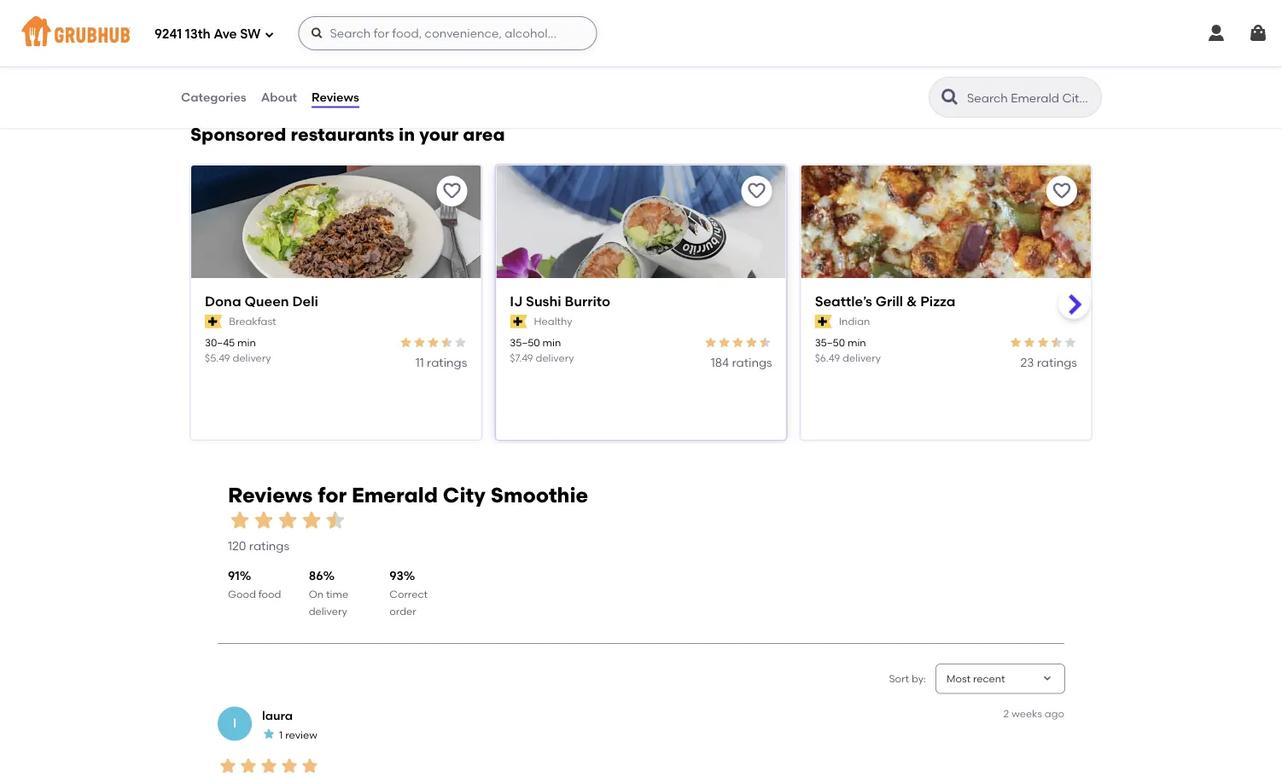 Task type: vqa. For each thing, say whether or not it's contained in the screenshot.
'SW'
yes



Task type: locate. For each thing, give the bounding box(es) containing it.
35–50 inside 35–50 min $6.49 delivery
[[815, 337, 845, 349]]

delivery inside 35–50 min $6.49 delivery
[[843, 352, 881, 364]]

save this restaurant button for dona queen deli
[[437, 176, 467, 206]]

1 horizontal spatial 35–50
[[815, 337, 845, 349]]

in
[[399, 124, 415, 145]]

min inside 35–50 min $7.49 delivery
[[543, 337, 561, 349]]

subscription pass image down ij
[[510, 315, 527, 329]]

healthy
[[534, 315, 573, 328]]

ratings
[[427, 355, 467, 370], [732, 355, 773, 370], [1037, 355, 1078, 370], [249, 539, 290, 553]]

time
[[326, 588, 349, 601]]

2 save this restaurant button from the left
[[742, 176, 773, 206]]

ratings for dona queen deli
[[427, 355, 467, 370]]

1 subscription pass image from the left
[[205, 315, 222, 329]]

queen
[[245, 293, 289, 310]]

min inside '30–45 min $5.49 delivery'
[[237, 337, 256, 349]]

reviews up "120 ratings"
[[228, 483, 313, 508]]

0 horizontal spatial save this restaurant button
[[437, 176, 467, 206]]

2 min from the left
[[543, 337, 561, 349]]

on
[[309, 588, 324, 601]]

save this restaurant button
[[437, 176, 467, 206], [742, 176, 773, 206], [1047, 176, 1078, 206]]

pizza
[[921, 293, 956, 310]]

most
[[947, 673, 971, 685]]

35–50 up $6.49
[[815, 337, 845, 349]]

reviews up restaurants
[[312, 90, 359, 104]]

delivery right $6.49
[[843, 352, 881, 364]]

86 on time delivery
[[309, 569, 349, 618]]

delivery
[[233, 352, 271, 364], [536, 352, 574, 364], [843, 352, 881, 364], [309, 606, 347, 618]]

subscription pass image
[[205, 315, 222, 329], [510, 315, 527, 329]]

1 horizontal spatial min
[[543, 337, 561, 349]]

seattle's grill & pizza link
[[815, 292, 1078, 311]]

35–50 for ij
[[510, 337, 540, 349]]

about
[[261, 90, 297, 104]]

l
[[233, 717, 236, 732]]

120 ratings
[[228, 539, 290, 553]]

min down breakfast
[[237, 337, 256, 349]]

svg image right sw
[[264, 29, 275, 40]]

reviews inside button
[[312, 90, 359, 104]]

star icon image
[[399, 336, 413, 350], [413, 336, 426, 350], [426, 336, 440, 350], [440, 336, 454, 350], [440, 336, 454, 350], [454, 336, 467, 350], [704, 336, 718, 350], [718, 336, 732, 350], [732, 336, 745, 350], [745, 336, 759, 350], [759, 336, 773, 350], [759, 336, 773, 350], [1009, 336, 1023, 350], [1023, 336, 1037, 350], [1037, 336, 1050, 350], [1050, 336, 1064, 350], [1050, 336, 1064, 350], [1064, 336, 1078, 350], [228, 509, 252, 533], [252, 509, 276, 533], [276, 509, 300, 533], [300, 509, 324, 533], [324, 509, 348, 533], [324, 509, 348, 533], [262, 728, 276, 742], [218, 756, 238, 777], [238, 756, 259, 777], [259, 756, 279, 777], [279, 756, 300, 777], [300, 756, 320, 777]]

deli
[[292, 293, 318, 310]]

1 save this restaurant button from the left
[[437, 176, 467, 206]]

subscription pass image for dona
[[205, 315, 222, 329]]

184
[[711, 355, 729, 370]]

good
[[228, 588, 256, 601]]

1 35–50 from the left
[[510, 337, 540, 349]]

2 subscription pass image from the left
[[510, 315, 527, 329]]

order
[[390, 606, 416, 618]]

min for grill
[[848, 337, 866, 349]]

1 vertical spatial reviews
[[228, 483, 313, 508]]

food
[[258, 588, 281, 601]]

1
[[279, 729, 283, 742]]

delivery for grill
[[843, 352, 881, 364]]

ago
[[1045, 708, 1065, 721]]

save this restaurant image
[[442, 181, 462, 201], [1052, 181, 1073, 201]]

1 save this restaurant image from the left
[[442, 181, 462, 201]]

0 horizontal spatial min
[[237, 337, 256, 349]]

svg image
[[1248, 23, 1269, 44], [310, 26, 324, 40], [264, 29, 275, 40]]

delivery right $7.49
[[536, 352, 574, 364]]

correct
[[390, 588, 428, 601]]

ij sushi burrito link
[[510, 292, 773, 311]]

delivery for queen
[[233, 352, 271, 364]]

reviews
[[312, 90, 359, 104], [228, 483, 313, 508]]

min inside 35–50 min $6.49 delivery
[[848, 337, 866, 349]]

0 horizontal spatial subscription pass image
[[205, 315, 222, 329]]

35–50 for seattle's
[[815, 337, 845, 349]]

subscription pass image up 30–45
[[205, 315, 222, 329]]

3 min from the left
[[848, 337, 866, 349]]

delivery right the $5.49
[[233, 352, 271, 364]]

9241 13th ave sw
[[155, 27, 261, 42]]

ratings right '23'
[[1037, 355, 1078, 370]]

0 horizontal spatial 35–50
[[510, 337, 540, 349]]

ij sushi burrito
[[510, 293, 611, 310]]

dona queen deli link
[[205, 292, 467, 311]]

min down healthy
[[543, 337, 561, 349]]

min down indian
[[848, 337, 866, 349]]

smoothie
[[491, 483, 589, 508]]

sw
[[240, 27, 261, 42]]

11 ratings
[[416, 355, 467, 370]]

ave
[[214, 27, 237, 42]]

area
[[463, 124, 505, 145]]

93
[[390, 569, 404, 584]]

save this restaurant image for dona queen deli
[[442, 181, 462, 201]]

35–50 up $7.49
[[510, 337, 540, 349]]

0 horizontal spatial save this restaurant image
[[442, 181, 462, 201]]

delivery inside 35–50 min $7.49 delivery
[[536, 352, 574, 364]]

breakfast
[[229, 315, 276, 328]]

emerald
[[352, 483, 438, 508]]

delivery down time at the left bottom
[[309, 606, 347, 618]]

1 horizontal spatial subscription pass image
[[510, 315, 527, 329]]

delivery inside '30–45 min $5.49 delivery'
[[233, 352, 271, 364]]

2 horizontal spatial min
[[848, 337, 866, 349]]

86
[[309, 569, 323, 584]]

min
[[237, 337, 256, 349], [543, 337, 561, 349], [848, 337, 866, 349]]

ratings for seattle's grill & pizza
[[1037, 355, 1078, 370]]

1 min from the left
[[237, 337, 256, 349]]

reviews for reviews
[[312, 90, 359, 104]]

seattle's
[[815, 293, 873, 310]]

2
[[1004, 708, 1010, 721]]

9241
[[155, 27, 182, 42]]

35–50
[[510, 337, 540, 349], [815, 337, 845, 349]]

weeks
[[1012, 708, 1043, 721]]

sort by:
[[889, 673, 927, 685]]

ratings right the 184
[[732, 355, 773, 370]]

3 save this restaurant button from the left
[[1047, 176, 1078, 206]]

2 35–50 from the left
[[815, 337, 845, 349]]

dona queen deli logo image
[[191, 165, 481, 309]]

0 vertical spatial reviews
[[312, 90, 359, 104]]

2 horizontal spatial save this restaurant button
[[1047, 176, 1078, 206]]

svg image up reviews button
[[310, 26, 324, 40]]

categories button
[[180, 67, 247, 128]]

recent
[[973, 673, 1006, 685]]

laura
[[262, 709, 293, 723]]

about button
[[260, 67, 298, 128]]

caret down icon image
[[1041, 673, 1055, 686]]

35–50 inside 35–50 min $7.49 delivery
[[510, 337, 540, 349]]

1 horizontal spatial svg image
[[310, 26, 324, 40]]

svg image right svg image
[[1248, 23, 1269, 44]]

184 ratings
[[711, 355, 773, 370]]

13th
[[185, 27, 211, 42]]

35–50 min $6.49 delivery
[[815, 337, 881, 364]]

11
[[416, 355, 424, 370]]

2 save this restaurant image from the left
[[1052, 181, 1073, 201]]

30–45
[[205, 337, 235, 349]]

1 horizontal spatial save this restaurant image
[[1052, 181, 1073, 201]]

ratings right 11
[[427, 355, 467, 370]]

reviews for reviews for emerald city smoothie
[[228, 483, 313, 508]]

1 horizontal spatial save this restaurant button
[[742, 176, 773, 206]]



Task type: describe. For each thing, give the bounding box(es) containing it.
91
[[228, 569, 240, 584]]

Search Emerald City Smoothie search field
[[966, 90, 1096, 106]]

sushi
[[526, 293, 562, 310]]

120
[[228, 539, 246, 553]]

ratings for ij sushi burrito
[[732, 355, 773, 370]]

2 horizontal spatial svg image
[[1248, 23, 1269, 44]]

your
[[419, 124, 459, 145]]

min for queen
[[237, 337, 256, 349]]

Search for food, convenience, alcohol... search field
[[298, 16, 597, 50]]

reviews button
[[311, 67, 360, 128]]

by:
[[912, 673, 927, 685]]

1 review
[[279, 729, 317, 742]]

$7.49
[[510, 352, 533, 364]]

$6.49
[[815, 352, 840, 364]]

2 weeks ago
[[1004, 708, 1065, 721]]

91 good food
[[228, 569, 281, 601]]

city
[[443, 483, 486, 508]]

save this restaurant image
[[747, 181, 767, 201]]

save this restaurant image for seattle's grill & pizza
[[1052, 181, 1073, 201]]

0 horizontal spatial svg image
[[264, 29, 275, 40]]

main navigation navigation
[[0, 0, 1283, 67]]

23
[[1021, 355, 1034, 370]]

grill
[[876, 293, 904, 310]]

ratings right 120
[[249, 539, 290, 553]]

review
[[285, 729, 317, 742]]

Sort by: field
[[947, 672, 1006, 687]]

dona
[[205, 293, 241, 310]]

save this restaurant button for ij sushi burrito
[[742, 176, 773, 206]]

sort
[[889, 673, 910, 685]]

ij sushi burrito logo image
[[496, 165, 786, 309]]

subscription pass image for ij
[[510, 315, 527, 329]]

subscription pass image
[[815, 315, 832, 329]]

delivery for sushi
[[536, 352, 574, 364]]

delivery inside 86 on time delivery
[[309, 606, 347, 618]]

for
[[318, 483, 347, 508]]

35–50 min $7.49 delivery
[[510, 337, 574, 364]]

sponsored restaurants in your area
[[190, 124, 505, 145]]

search icon image
[[940, 87, 961, 108]]

indian
[[839, 315, 871, 328]]

save this restaurant button for seattle's grill & pizza
[[1047, 176, 1078, 206]]

dona queen deli
[[205, 293, 318, 310]]

&
[[907, 293, 917, 310]]

93 correct order
[[390, 569, 428, 618]]

min for sushi
[[543, 337, 561, 349]]

categories
[[181, 90, 247, 104]]

seattle's grill & pizza
[[815, 293, 956, 310]]

sponsored
[[190, 124, 286, 145]]

seattle's grill & pizza logo image
[[802, 165, 1091, 309]]

ij
[[510, 293, 523, 310]]

burrito
[[565, 293, 611, 310]]

restaurants
[[291, 124, 394, 145]]

most recent
[[947, 673, 1006, 685]]

30–45 min $5.49 delivery
[[205, 337, 271, 364]]

svg image
[[1207, 23, 1227, 44]]

reviews for emerald city smoothie
[[228, 483, 589, 508]]

23 ratings
[[1021, 355, 1078, 370]]

$5.49
[[205, 352, 230, 364]]



